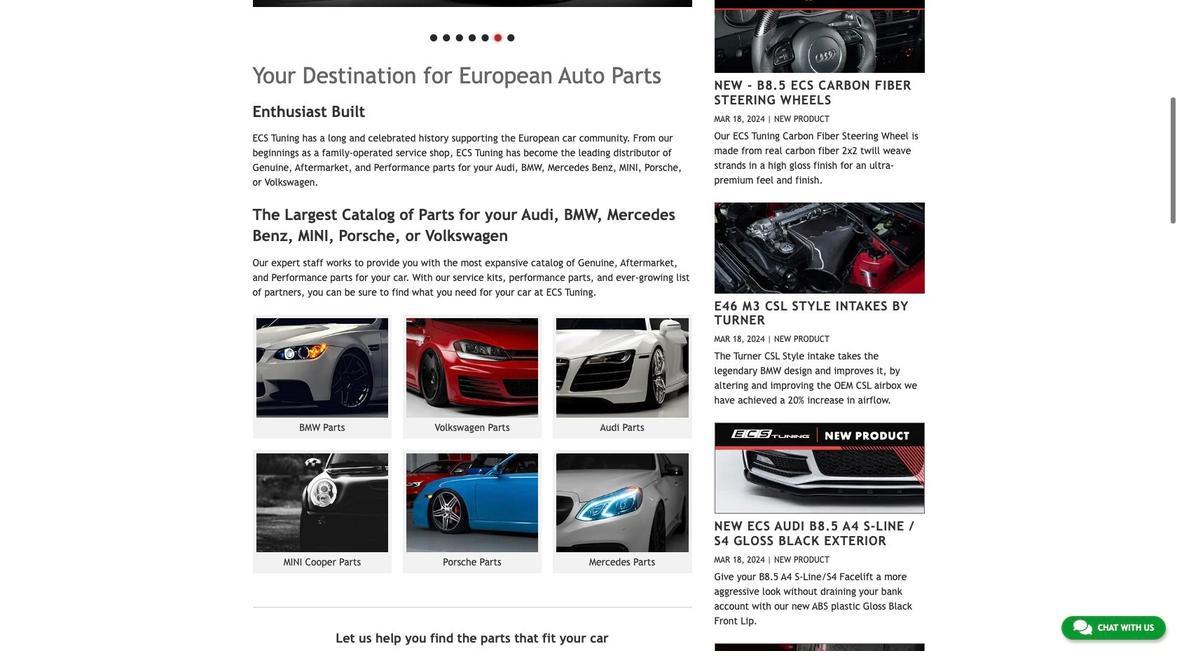 Task type: locate. For each thing, give the bounding box(es) containing it.
generic - ecs up to 30% off image
[[253, 0, 692, 7]]

e46 m3 csl style intakes by turner image
[[715, 202, 925, 293]]

new turner control arm & roll center correction kits image
[[715, 643, 925, 651]]



Task type: describe. For each thing, give the bounding box(es) containing it.
new - b8.5 ecs carbon fiber steering wheels image
[[715, 0, 925, 73]]

comments image
[[1074, 619, 1093, 636]]

new ecs audi b8.5 a4 s-line / s4 gloss black exterior image
[[715, 423, 925, 514]]



Task type: vqa. For each thing, say whether or not it's contained in the screenshot.
New ECS Audi B8.5 A4 S-line / S4 Gloss Black Exterior "image"
yes



